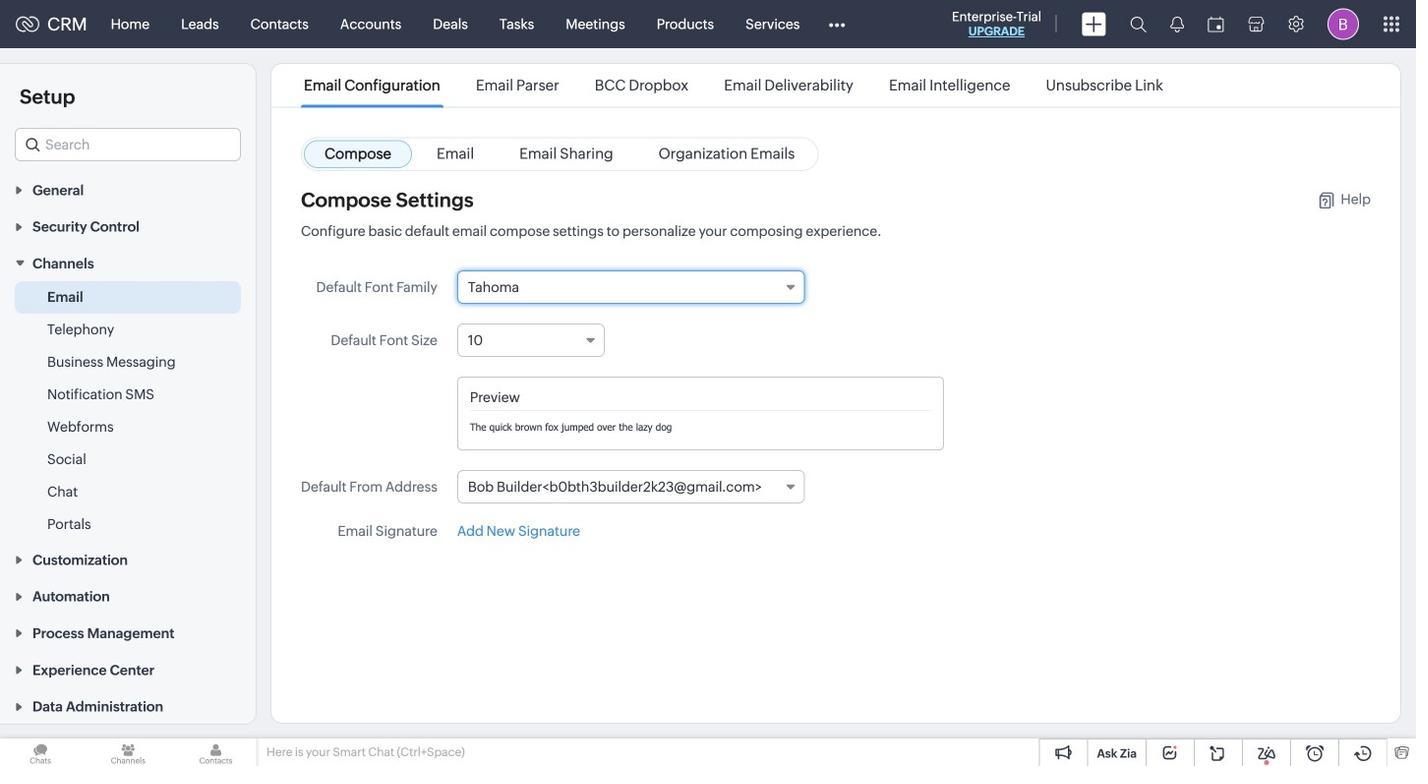 Task type: locate. For each thing, give the bounding box(es) containing it.
contacts image
[[175, 739, 256, 766]]

list
[[286, 64, 1181, 107]]

search image
[[1130, 16, 1147, 32]]

Search text field
[[16, 129, 240, 160]]

none field search
[[15, 128, 241, 161]]

None field
[[15, 128, 241, 161], [457, 271, 805, 304], [457, 324, 605, 357], [457, 470, 805, 504], [457, 271, 805, 304], [457, 324, 605, 357], [457, 470, 805, 504]]

signals image
[[1171, 16, 1184, 32]]

Other Modules field
[[816, 8, 858, 40]]

channels image
[[88, 739, 169, 766]]

region
[[0, 281, 256, 541]]

profile image
[[1328, 8, 1359, 40]]



Task type: describe. For each thing, give the bounding box(es) containing it.
search element
[[1118, 0, 1159, 48]]

create menu element
[[1070, 0, 1118, 48]]

logo image
[[16, 16, 39, 32]]

chats image
[[0, 739, 81, 766]]

profile element
[[1316, 0, 1371, 48]]

calendar image
[[1208, 16, 1225, 32]]

signals element
[[1159, 0, 1196, 48]]

create menu image
[[1082, 12, 1107, 36]]



Task type: vqa. For each thing, say whether or not it's contained in the screenshot.
2nd the Mon, from the top of the page
no



